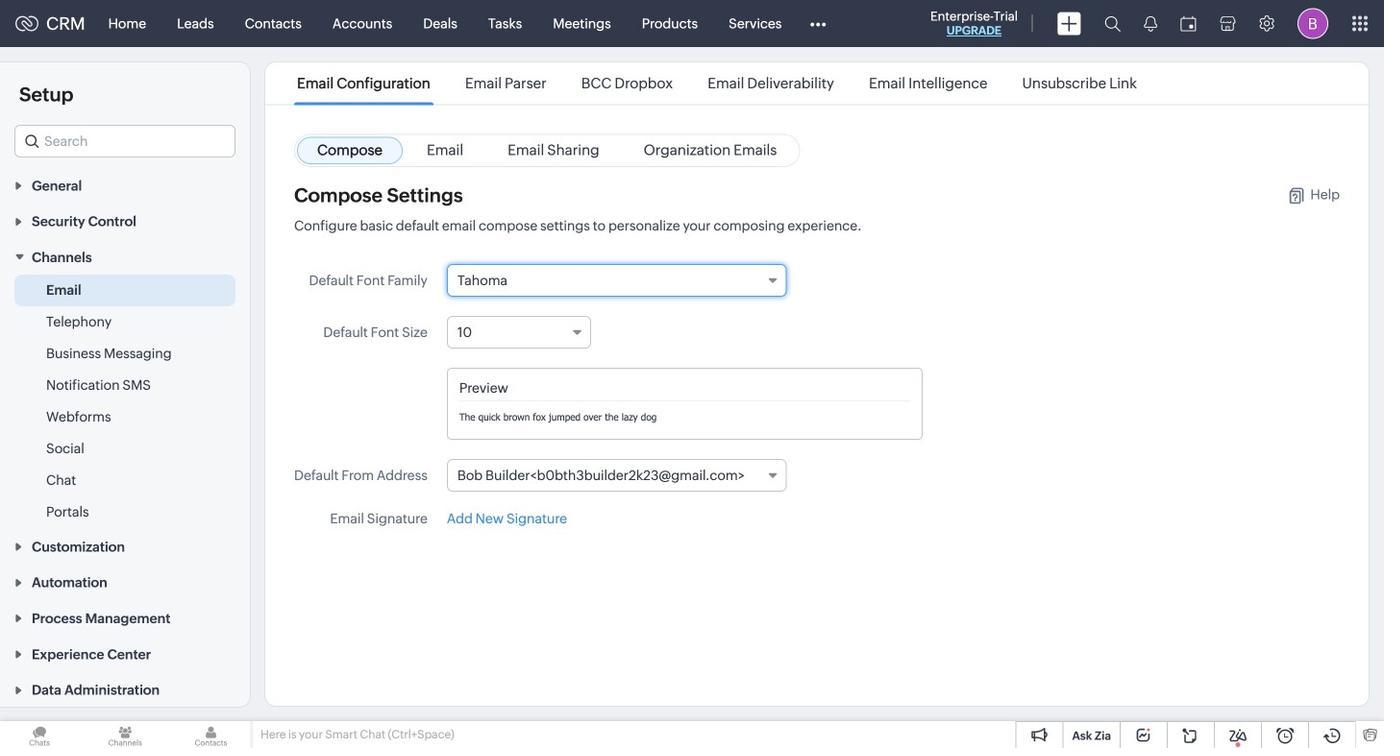 Task type: describe. For each thing, give the bounding box(es) containing it.
profile image
[[1298, 8, 1329, 39]]

search image
[[1105, 15, 1121, 32]]

signals image
[[1144, 15, 1158, 32]]

signals element
[[1133, 0, 1169, 47]]

chats image
[[0, 722, 79, 749]]

none field 'search'
[[14, 125, 236, 158]]

logo image
[[15, 16, 38, 31]]

create menu element
[[1046, 0, 1093, 47]]

channels image
[[86, 722, 165, 749]]



Task type: vqa. For each thing, say whether or not it's contained in the screenshot.
the bottom Leads
no



Task type: locate. For each thing, give the bounding box(es) containing it.
region
[[0, 275, 250, 529]]

contacts image
[[172, 722, 251, 749]]

calendar image
[[1181, 16, 1197, 31]]

Other Modules field
[[797, 8, 839, 39]]

None field
[[14, 125, 236, 158], [447, 264, 787, 297], [447, 316, 591, 349], [447, 460, 787, 492], [447, 264, 787, 297], [447, 316, 591, 349], [447, 460, 787, 492]]

create menu image
[[1058, 12, 1082, 35]]

search element
[[1093, 0, 1133, 47]]

Search text field
[[15, 126, 235, 157]]

list
[[280, 62, 1155, 104]]

profile element
[[1286, 0, 1340, 47]]



